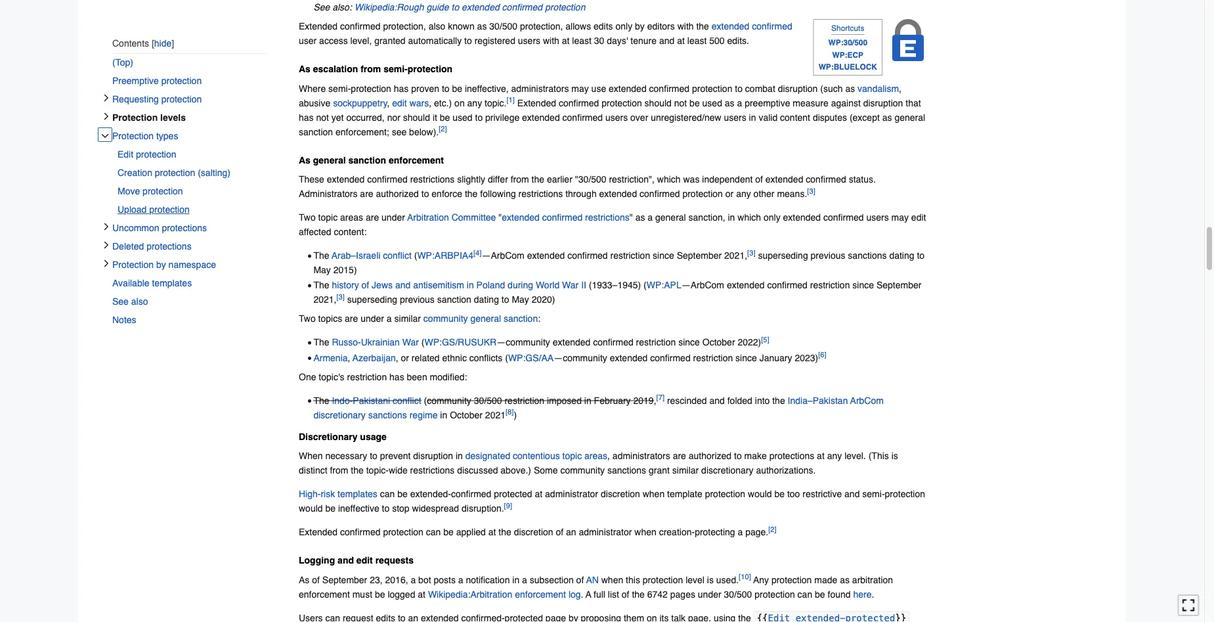 Task type: vqa. For each thing, say whether or not it's contained in the screenshot.
rightmost from
yes



Task type: describe. For each thing, give the bounding box(es) containing it.
in up discussed
[[456, 451, 463, 461]]

previous inside [3] superseding previous sanction dating to may 2020)
[[400, 294, 435, 305]]

0 horizontal spatial also
[[131, 296, 148, 307]]

edit for wars
[[392, 97, 407, 108]]

protection up uncommon protections
[[149, 204, 190, 215]]

protection down any
[[755, 589, 795, 600]]

confirmed up "combat"
[[752, 21, 793, 32]]

( inside 'the indo-pakistani conflict ( community 30/500 restriction imposed in february 2019 , [7] rescinded and folded into the'
[[424, 395, 427, 406]]

0 horizontal spatial would
[[299, 503, 323, 514]]

january
[[760, 353, 793, 363]]

0 vertical spatial similar
[[395, 314, 421, 324]]

0 horizontal spatial administrators
[[511, 83, 569, 94]]

extended inside the russo-ukrainian war ( wp:gs/rusukr —community extended confirmed restriction since october 2022) [5]
[[553, 337, 591, 348]]

protection for protection by namespace
[[112, 259, 154, 270]]

confirmed left status.
[[806, 174, 847, 184]]

of left an link
[[577, 575, 584, 585]]

community inside the , administrators are authorized to make protections at any level. (this is distinct from the topic-wide restrictions discussed above.) some community sanctions grant similar discretionary authorizations.
[[561, 465, 605, 476]]

x small image for protection
[[102, 112, 110, 120]]

authorized inside the , administrators are authorized to make protections at any level. (this is distinct from the topic-wide restrictions discussed above.) some community sanctions grant similar discretionary authorizations.
[[689, 451, 732, 461]]

, down russo-
[[348, 353, 350, 363]]

uncommon
[[112, 223, 159, 233]]

the for the arab–israeli conflict ( wp:arbpia4 [4] —arbcom extended confirmed restriction since september 2021, [3]
[[314, 250, 329, 261]]

risk
[[321, 489, 335, 499]]

, down ukrainian
[[396, 353, 399, 363]]

guide
[[427, 2, 449, 12]]

[5] link
[[762, 336, 770, 344]]

this
[[626, 575, 640, 585]]

any inside 'these extended confirmed restrictions slightly differ from the earlier "30/500 restriction", which was independent of extended confirmed status. administrators are authorized to enforce the following restrictions through extended confirmed protection or any other means.'
[[737, 188, 751, 199]]

confirmed inside —arbcom extended confirmed restriction since september 2021,
[[768, 280, 808, 291]]

[3] inside the arab–israeli conflict ( wp:arbpia4 [4] —arbcom extended confirmed restriction since september 2021, [3]
[[748, 249, 756, 257]]

the down this
[[632, 589, 645, 600]]

wp:gs/rusukr link
[[425, 337, 497, 348]]

extended-
[[410, 489, 451, 499]]

unregistered/new
[[651, 112, 722, 122]]

users inside the extended confirmed protection, also known as 30/500 protection, allows edits only by editors with the extended confirmed user access level, granted automatically to registered users with at least 30 days' tenure and at least 500 edits.
[[518, 35, 541, 46]]

armenia link
[[314, 353, 348, 363]]

[3] for [3] superseding previous sanction dating to may 2020)
[[337, 293, 345, 301]]

protection up proven
[[408, 64, 453, 74]]

2022)
[[738, 337, 762, 348]]

at left 500
[[677, 35, 685, 46]]

0 horizontal spatial not
[[316, 112, 329, 122]]

ineffective
[[338, 503, 380, 514]]

are up content: on the left top of page
[[366, 212, 379, 223]]

0 vertical spatial [2]
[[439, 125, 447, 133]]

0 vertical spatial areas
[[340, 212, 363, 223]]

1 horizontal spatial from
[[361, 64, 381, 74]]

extended for should
[[518, 97, 556, 108]]

the russo-ukrainian war ( wp:gs/rusukr —community extended confirmed restriction since october 2022) [5]
[[314, 336, 770, 348]]

the inside the , administrators are authorized to make protections at any level. (this is distinct from the topic-wide restrictions discussed above.) some community sanctions grant similar discretionary authorizations.
[[351, 465, 364, 476]]

in inside 'the indo-pakistani conflict ( community 30/500 restriction imposed in february 2019 , [7] rescinded and folded into the'
[[585, 395, 592, 406]]

move protection
[[118, 186, 183, 196]]

restrictions up enforce
[[410, 174, 455, 184]]

any inside sockpuppetry , edit wars , etc.) on any topic. [1]
[[467, 97, 482, 108]]

upload protection link
[[118, 200, 266, 219]]

independent
[[703, 174, 753, 184]]

restrictions inside the , administrators are authorized to make protections at any level. (this is distinct from the topic-wide restrictions discussed above.) some community sanctions grant similar discretionary authorizations.
[[410, 465, 455, 476]]

ethnic
[[442, 353, 467, 363]]

sanction down 'enforcement;'
[[349, 155, 386, 165]]

september inside as of september 23, 2016, a bot posts a notification in a subsection of an when this protection level is used. [10]
[[322, 575, 367, 585]]

2 vertical spatial can
[[798, 589, 813, 600]]

general up these
[[313, 155, 346, 165]]

[6] link
[[819, 351, 827, 359]]

confirmed up unregistered/new
[[649, 83, 690, 94]]

community inside 'the indo-pakistani conflict ( community 30/500 restriction imposed in february 2019 , [7] rescinded and folded into the'
[[427, 395, 472, 406]]

0 horizontal spatial with
[[543, 35, 560, 46]]

into
[[755, 395, 770, 406]]

extended inside " as a general sanction, in which only extended confirmed users may edit affected content:
[[783, 212, 821, 223]]

one
[[299, 372, 316, 382]]

sanctions inside india–pakistan arbcom discretionary sanctions regime
[[368, 410, 407, 420]]

, inside ', abusive'
[[899, 83, 902, 94]]

enforce
[[432, 188, 463, 199]]

see also: wikipedia:rough guide to extended confirmed protection
[[314, 2, 586, 12]]

confirmed down as general sanction enforcement
[[367, 174, 408, 184]]

when
[[299, 451, 323, 461]]

any inside the , administrators are authorized to make protections at any level. (this is distinct from the topic-wide restrictions discussed above.) some community sanctions grant similar discretionary authorizations.
[[828, 451, 842, 461]]

[3] for [3]
[[808, 187, 816, 195]]

and right 'jews'
[[395, 280, 411, 291]]

october inside the russo-ukrainian war ( wp:gs/rusukr —community extended confirmed restriction since october 2022) [5]
[[703, 337, 736, 348]]

and inside can be extended-confirmed protected at administrator discretion when template protection would be too restrictive and semi-protection would be ineffective to stop widespread disruption.
[[845, 489, 860, 499]]

designated
[[466, 451, 511, 461]]

when necessary to prevent disruption in designated contentious topic areas
[[299, 451, 608, 461]]

sanction down 2020)
[[504, 314, 538, 324]]

been
[[407, 372, 427, 382]]

when inside can be extended-confirmed protected at administrator discretion when template protection would be too restrictive and semi-protection would be ineffective to stop widespread disruption.
[[643, 489, 665, 499]]

dating inside [3] superseding previous sanction dating to may 2020)
[[474, 294, 499, 305]]

extended inside armenia , azerbaijan , or related ethnic conflicts ( wp:gs/aa —community extended confirmed restriction since january 2023) [6]
[[610, 353, 648, 363]]

extended confirmed link
[[712, 21, 793, 32]]

1 horizontal spatial war
[[562, 280, 579, 291]]

since inside the arab–israeli conflict ( wp:arbpia4 [4] —arbcom extended confirmed restriction since september 2021, [3]
[[653, 250, 675, 261]]

[9]
[[504, 502, 512, 510]]

protection down preemptive protection link
[[161, 94, 202, 104]]

extended confirmed restrictions link
[[502, 212, 630, 223]]

high-risk templates link
[[299, 489, 378, 499]]

allows
[[566, 21, 591, 32]]

of left 'jews'
[[362, 280, 369, 291]]

of inside extended confirmed protection can be applied at the discretion of an administrator when creation-protecting a page. [2]
[[556, 527, 564, 538]]

grant
[[649, 465, 670, 476]]

above.)
[[501, 465, 532, 476]]

, left the "etc.)"
[[429, 97, 432, 108]]

confirmed inside note
[[502, 2, 543, 12]]

1 horizontal spatial enforcement
[[389, 155, 444, 165]]

, administrators are authorized to make protections at any level. (this is distinct from the topic-wide restrictions discussed above.) some community sanctions grant similar discretionary authorizations.
[[299, 451, 899, 476]]

are right topics
[[345, 314, 358, 324]]

where
[[299, 83, 326, 94]]

users left valid
[[724, 112, 747, 122]]

1 . from the left
[[581, 589, 584, 600]]

[8]
[[506, 408, 514, 416]]

1 " from the left
[[499, 212, 502, 223]]

0 vertical spatial would
[[748, 489, 772, 499]]

a inside extended confirmed protection can be applied at the discretion of an administrator when creation-protecting a page. [2]
[[738, 527, 743, 538]]

see for see also: wikipedia:rough guide to extended confirmed protection
[[314, 2, 330, 12]]

arab–israeli
[[332, 250, 381, 261]]

x small image for requesting
[[102, 94, 110, 102]]

0 horizontal spatial templates
[[152, 278, 192, 288]]

extended up administrators
[[327, 174, 365, 184]]

x small image for deleted
[[102, 241, 110, 249]]

extended confirmed protection can be applied at the discretion of an administrator when creation-protecting a page. [2]
[[299, 526, 777, 538]]

subsection
[[530, 575, 574, 585]]

in inside extended confirmed protection should not be used as a preemptive measure against disruption that has not yet occurred, nor should it be used to privilege extended confirmed users over unregistered/new users in valid content disputes (except as general sanction enforcement; see below).
[[749, 112, 757, 122]]

may inside [3] superseding previous sanction dating to may 2020)
[[512, 294, 529, 305]]

wp:gs/aa
[[508, 353, 554, 363]]

the for the history of jews and antisemitism in poland during world war ii (1933–1945) ( wp:apl
[[314, 280, 329, 291]]

days'
[[607, 35, 628, 46]]

0 vertical spatial not
[[675, 97, 687, 108]]

must
[[353, 589, 373, 600]]

2 horizontal spatial [3] link
[[808, 187, 816, 195]]

users left "over" in the right of the page
[[606, 112, 628, 122]]

preemptive protection
[[112, 75, 202, 86]]

extended down restriction",
[[600, 188, 637, 199]]

0 vertical spatial disruption
[[778, 83, 818, 94]]

see also
[[112, 296, 148, 307]]

, inside 'the indo-pakistani conflict ( community 30/500 restriction imposed in february 2019 , [7] rescinded and folded into the'
[[654, 395, 657, 406]]

regime
[[410, 410, 438, 420]]

protection inside note
[[545, 2, 586, 12]]

2 vertical spatial [3] link
[[337, 293, 345, 301]]

[1] link
[[507, 96, 515, 104]]

the down slightly
[[465, 188, 478, 199]]

extended down following
[[502, 212, 540, 223]]

war inside the russo-ukrainian war ( wp:gs/rusukr —community extended confirmed restriction since october 2022) [5]
[[403, 337, 419, 348]]

0 horizontal spatial should
[[403, 112, 430, 122]]

30/500 for as
[[490, 21, 518, 32]]

confirmed inside the russo-ukrainian war ( wp:gs/rusukr —community extended confirmed restriction since october 2022) [5]
[[593, 337, 634, 348]]

be right it
[[440, 112, 450, 122]]

protection up unregistered/new
[[692, 83, 733, 94]]

february
[[594, 395, 631, 406]]

october inside in october 2021 [8] )
[[450, 410, 483, 420]]

1 vertical spatial areas
[[585, 451, 608, 461]]

wp:arbpia4
[[417, 250, 474, 261]]

imposed
[[547, 395, 582, 406]]

protections inside the , administrators are authorized to make protections at any level. (this is distinct from the topic-wide restrictions discussed above.) some community sanctions grant similar discretionary authorizations.
[[770, 451, 815, 461]]

protection down protection types on the top of page
[[136, 149, 176, 160]]

in october 2021 [8] )
[[438, 408, 517, 420]]

log
[[569, 589, 581, 600]]

template
[[668, 489, 703, 499]]

2 vertical spatial 30/500
[[724, 589, 752, 600]]

confirmed inside " as a general sanction, in which only extended confirmed users may edit affected content:
[[824, 212, 864, 223]]

from inside the , administrators are authorized to make protections at any level. (this is distinct from the topic-wide restrictions discussed above.) some community sanctions grant similar discretionary authorizations.
[[330, 465, 349, 476]]

has for restriction
[[390, 372, 404, 382]]

other
[[754, 188, 775, 199]]

as inside "any protection made as arbitration enforcement must be logged at"
[[840, 575, 850, 585]]

1 horizontal spatial templates
[[338, 489, 378, 499]]

confirmed down use
[[559, 97, 599, 108]]

edits.
[[728, 35, 750, 46]]

russo-
[[332, 337, 361, 348]]

general down "poland"
[[471, 314, 501, 324]]

notes link
[[112, 311, 266, 329]]

a left bot
[[411, 575, 416, 585]]

disruption inside extended confirmed protection should not be used as a preemptive measure against disruption that has not yet occurred, nor should it be used to privilege extended confirmed users over unregistered/new users in valid content disputes (except as general sanction enforcement; see below).
[[864, 97, 904, 108]]

protection types
[[112, 131, 178, 141]]

it
[[433, 112, 437, 122]]

protection inside extended confirmed protection can be applied at the discretion of an administrator when creation-protecting a page. [2]
[[383, 527, 424, 538]]

content:
[[334, 227, 367, 237]]

1 vertical spatial under
[[361, 314, 384, 324]]

since inside the russo-ukrainian war ( wp:gs/rusukr —community extended confirmed restriction since october 2022) [5]
[[679, 337, 700, 348]]

of down logging
[[312, 575, 320, 585]]

as inside the extended confirmed protection, also known as 30/500 protection, allows edits only by editors with the extended confirmed user access level, granted automatically to registered users with at least 30 days' tenure and at least 500 edits.
[[477, 21, 487, 32]]

0 vertical spatial should
[[645, 97, 672, 108]]

restrictions down through
[[585, 212, 630, 223]]

is inside as of september 23, 2016, a bot posts a notification in a subsection of an when this protection level is used. [10]
[[707, 575, 714, 585]]

ii
[[582, 280, 587, 291]]

1 protection, from the left
[[383, 21, 426, 32]]

1 vertical spatial by
[[156, 259, 166, 270]]

general inside extended confirmed protection should not be used as a preemptive measure against disruption that has not yet occurred, nor should it be used to privilege extended confirmed users over unregistered/new users in valid content disputes (except as general sanction enforcement; see below).
[[895, 112, 926, 122]]

as for as general sanction enforcement
[[299, 155, 311, 165]]

protected
[[494, 489, 533, 499]]

note containing shortcuts wp:30/500 wp:ecp wp:bluelock
[[814, 19, 883, 76]]

discretion inside extended confirmed protection can be applied at the discretion of an administrator when creation-protecting a page. [2]
[[514, 527, 554, 538]]

in left "poland"
[[467, 280, 474, 291]]

semi- inside can be extended-confirmed protected at administrator discretion when template protection would be too restrictive and semi-protection would be ineffective to stop widespread disruption.
[[863, 489, 885, 499]]

uncommon protections link
[[112, 219, 266, 237]]

1 vertical spatial topic
[[563, 451, 582, 461]]

at down the allows
[[562, 35, 570, 46]]

wikipedia:rough guide to extended confirmed protection link
[[355, 2, 586, 12]]

as right (except
[[883, 112, 893, 122]]

extended for level,
[[299, 21, 338, 32]]

protection down (top) link
[[161, 75, 202, 86]]

of right list
[[622, 589, 630, 600]]

as left preemptive at right top
[[725, 97, 735, 108]]

is inside the , administrators are authorized to make protections at any level. (this is distinct from the topic-wide restrictions discussed above.) some community sanctions grant similar discretionary authorizations.
[[892, 451, 899, 461]]

earlier
[[547, 174, 573, 184]]

also inside the extended confirmed protection, also known as 30/500 protection, allows edits only by editors with the extended confirmed user access level, granted automatically to registered users with at least 30 days' tenure and at least 500 edits.
[[429, 21, 446, 32]]

1 vertical spatial semi-
[[329, 83, 351, 94]]

a up wikipedia:arbitration enforcement log link
[[522, 575, 527, 585]]

contentious
[[513, 451, 560, 461]]

2 protection, from the left
[[520, 21, 563, 32]]

protection up the upload protection on the top
[[143, 186, 183, 196]]

general inside " as a general sanction, in which only extended confirmed users may edit affected content:
[[656, 212, 686, 223]]

high-
[[299, 489, 321, 499]]

1 least from the left
[[572, 35, 592, 46]]

edit for requests
[[357, 555, 373, 566]]

extended inside extended confirmed protection can be applied at the discretion of an administrator when creation-protecting a page. [2]
[[299, 527, 338, 538]]

2021, inside —arbcom extended confirmed restriction since september 2021,
[[314, 294, 337, 305]]

be up unregistered/new
[[690, 97, 700, 108]]

be down "made"
[[815, 589, 826, 600]]

confirmed inside extended confirmed protection can be applied at the discretion of an administrator when creation-protecting a page. [2]
[[340, 527, 381, 538]]

—community inside the russo-ukrainian war ( wp:gs/rusukr —community extended confirmed restriction since october 2022) [5]
[[497, 337, 550, 348]]

—arbcom extended confirmed restriction since september 2021,
[[314, 280, 922, 305]]

two for two topics are under a similar community general sanction :
[[299, 314, 316, 324]]

hide
[[154, 38, 172, 48]]

0 horizontal spatial disruption
[[413, 451, 453, 461]]

may inside " as a general sanction, in which only extended confirmed users may edit affected content:
[[892, 212, 909, 223]]

discretionary inside india–pakistan arbcom discretionary sanctions regime
[[314, 410, 366, 420]]

wikipedia:arbitration
[[428, 589, 513, 600]]

)
[[514, 410, 517, 420]]

x small image for uncommon protections
[[102, 223, 110, 230]]

escalation
[[313, 64, 358, 74]]

disputes
[[813, 112, 848, 122]]

be inside extended confirmed protection can be applied at the discretion of an administrator when creation-protecting a page. [2]
[[444, 527, 454, 538]]

some
[[534, 465, 558, 476]]

dating inside superseding previous sanctions dating to may 2015)
[[890, 250, 915, 261]]

which inside " as a general sanction, in which only extended confirmed users may edit affected content:
[[738, 212, 762, 223]]

confirmed up the level,
[[340, 21, 381, 32]]

be up stop
[[398, 489, 408, 499]]

2 . from the left
[[872, 589, 875, 600]]

preemptive
[[745, 97, 791, 108]]

wikipedia:arbitration enforcement log link
[[428, 589, 581, 600]]

( inside the russo-ukrainian war ( wp:gs/rusukr —community extended confirmed restriction since october 2022) [5]
[[422, 337, 425, 348]]

as up against
[[846, 83, 856, 94]]

[7]
[[657, 394, 665, 402]]

below).
[[409, 126, 439, 137]]

contents
[[112, 38, 149, 48]]

india–pakistan arbcom discretionary sanctions regime
[[314, 395, 884, 420]]

used.
[[717, 575, 739, 585]]

0 vertical spatial used
[[703, 97, 723, 108]]

extended right use
[[609, 83, 647, 94]]

wp:30/500
[[829, 38, 868, 47]]

extended inside the arab–israeli conflict ( wp:arbpia4 [4] —arbcom extended confirmed restriction since september 2021, [3]
[[527, 250, 565, 261]]

protection up protecting
[[705, 489, 746, 499]]

extended inside —arbcom extended confirmed restriction since september 2021,
[[727, 280, 765, 291]]

1 vertical spatial [3] link
[[748, 249, 756, 257]]

the left the earlier at the left
[[532, 174, 545, 184]]

a up ukrainian
[[387, 314, 392, 324]]

1 horizontal spatial [2] link
[[769, 526, 777, 534]]

a right posts
[[458, 575, 464, 585]]

and inside the extended confirmed protection, also known as 30/500 protection, allows edits only by editors with the extended confirmed user access level, granted automatically to registered users with at least 30 days' tenure and at least 500 edits.
[[660, 35, 675, 46]]

confirmed down restriction",
[[640, 188, 680, 199]]

0 horizontal spatial used
[[453, 112, 473, 122]]

restrictions down the earlier at the left
[[519, 188, 563, 199]]

logging
[[299, 555, 335, 566]]

confirmed inside armenia , azerbaijan , or related ethnic conflicts ( wp:gs/aa —community extended confirmed restriction since january 2023) [6]
[[651, 353, 691, 363]]

restriction inside the russo-ukrainian war ( wp:gs/rusukr —community extended confirmed restriction since october 2022) [5]
[[636, 337, 676, 348]]

protections for deleted protections
[[147, 241, 192, 252]]

2021
[[485, 410, 506, 420]]

where semi-protection has proven to be ineffective, administrators may use extended confirmed protection to combat disruption (such as vandalism
[[299, 83, 899, 94]]

be up "on" on the left top
[[452, 83, 463, 94]]

notes
[[112, 315, 136, 325]]

be down risk
[[326, 503, 336, 514]]

found
[[828, 589, 851, 600]]

( right (1933–1945)
[[644, 280, 647, 291]]

confirmed down through
[[542, 212, 583, 223]]

similar inside the , administrators are authorized to make protections at any level. (this is distinct from the topic-wide restrictions discussed above.) some community sanctions grant similar discretionary authorizations.
[[673, 465, 699, 476]]

wp:apl
[[647, 280, 682, 291]]

topic-
[[366, 465, 389, 476]]

only inside the extended confirmed protection, also known as 30/500 protection, allows edits only by editors with the extended confirmed user access level, granted automatically to registered users with at least 30 days' tenure and at least 500 edits.
[[616, 21, 633, 32]]

2 vertical spatial under
[[698, 589, 722, 600]]



Task type: locate. For each thing, give the bounding box(es) containing it.
2 vertical spatial community
[[561, 465, 605, 476]]

0 horizontal spatial [3] link
[[337, 293, 345, 301]]

2 horizontal spatial can
[[798, 589, 813, 600]]

tenure
[[631, 35, 657, 46]]

to inside extended confirmed protection should not be used as a preemptive measure against disruption that has not yet occurred, nor should it be used to privilege extended confirmed users over unregistered/new users in valid content disputes (except as general sanction enforcement; see below).
[[475, 112, 483, 122]]

in inside as of september 23, 2016, a bot posts a notification in a subsection of an when this protection level is used. [10]
[[513, 575, 520, 585]]

1 horizontal spatial not
[[675, 97, 687, 108]]

topic
[[318, 212, 338, 223], [563, 451, 582, 461]]

[2] down the "etc.)"
[[439, 125, 447, 133]]

2 vertical spatial any
[[828, 451, 842, 461]]

2 horizontal spatial any
[[828, 451, 842, 461]]

[2] link down the "etc.)"
[[439, 125, 447, 133]]

—arbcom inside the arab–israeli conflict ( wp:arbpia4 [4] —arbcom extended confirmed restriction since september 2021, [3]
[[482, 250, 525, 261]]

2 horizontal spatial sanctions
[[848, 250, 887, 261]]

disruption
[[778, 83, 818, 94], [864, 97, 904, 108], [413, 451, 453, 461]]

0 vertical spatial from
[[361, 64, 381, 74]]

in left valid
[[749, 112, 757, 122]]

prevent
[[380, 451, 411, 461]]

superseding
[[758, 250, 809, 261], [347, 294, 398, 305]]

war up related at left
[[403, 337, 419, 348]]

be inside "any protection made as arbitration enforcement must be logged at"
[[375, 589, 385, 600]]

conflict inside the arab–israeli conflict ( wp:arbpia4 [4] —arbcom extended confirmed restriction since september 2021, [3]
[[383, 250, 412, 261]]

(this
[[869, 451, 889, 461]]

by up available templates
[[156, 259, 166, 270]]

[3] link down history
[[337, 293, 345, 301]]

conflict up regime
[[393, 395, 422, 406]]

0 vertical spatial may
[[572, 83, 589, 94]]

. left a on the bottom of the page
[[581, 589, 584, 600]]

confirmed inside the arab–israeli conflict ( wp:arbpia4 [4] —arbcom extended confirmed restriction since september 2021, [3]
[[568, 250, 608, 261]]

extended inside the extended confirmed protection, also known as 30/500 protection, allows edits only by editors with the extended confirmed user access level, granted automatically to registered users with at least 30 days' tenure and at least 500 edits.
[[712, 21, 750, 32]]

0 vertical spatial topic
[[318, 212, 338, 223]]

2021, down sanction, on the right top
[[725, 250, 748, 261]]

1 vertical spatial from
[[511, 174, 529, 184]]

deleted protections link
[[112, 237, 266, 255]]

india–pakistan
[[788, 395, 848, 406]]

as escalation from semi-protection
[[299, 64, 453, 74]]

2 least from the left
[[688, 35, 707, 46]]

creation protection (salting)
[[118, 167, 231, 178]]

superseding inside superseding previous sanctions dating to may 2015)
[[758, 250, 809, 261]]

( inside armenia , azerbaijan , or related ethnic conflicts ( wp:gs/aa —community extended confirmed restriction since january 2023) [6]
[[505, 353, 508, 363]]

extended up means.
[[766, 174, 804, 184]]

occurred,
[[346, 112, 385, 122]]

wp:apl link
[[647, 280, 682, 291]]

—community inside armenia , azerbaijan , or related ethnic conflicts ( wp:gs/aa —community extended confirmed restriction since january 2023) [6]
[[554, 353, 608, 363]]

previous inside superseding previous sanctions dating to may 2015)
[[811, 250, 846, 261]]

1 horizontal spatial —community
[[554, 353, 608, 363]]

to inside superseding previous sanctions dating to may 2015)
[[917, 250, 925, 261]]

sanction inside extended confirmed protection should not be used as a preemptive measure against disruption that has not yet occurred, nor should it be used to privilege extended confirmed users over unregistered/new users in valid content disputes (except as general sanction enforcement; see below).
[[299, 126, 333, 137]]

would down high-
[[299, 503, 323, 514]]

3 protection from the top
[[112, 259, 154, 270]]

an
[[587, 575, 599, 585]]

the inside the arab–israeli conflict ( wp:arbpia4 [4] —arbcom extended confirmed restriction since september 2021, [3]
[[314, 250, 329, 261]]

indo-
[[332, 395, 353, 406]]

protection for protection types
[[112, 131, 154, 141]]

2 vertical spatial as
[[299, 575, 310, 585]]

1 horizontal spatial edit
[[392, 97, 407, 108]]

community down modified:
[[427, 395, 472, 406]]

2 vertical spatial sanctions
[[608, 465, 647, 476]]

restriction inside —arbcom extended confirmed restriction since september 2021,
[[811, 280, 850, 291]]

only
[[616, 21, 633, 32], [764, 212, 781, 223]]

the for the russo-ukrainian war ( wp:gs/rusukr —community extended confirmed restriction since october 2022) [5]
[[314, 337, 329, 348]]

0 vertical spatial which
[[658, 174, 681, 184]]

as
[[477, 21, 487, 32], [846, 83, 856, 94], [725, 97, 735, 108], [883, 112, 893, 122], [636, 212, 645, 223], [840, 575, 850, 585]]

0 vertical spatial protections
[[162, 223, 207, 233]]

a inside " as a general sanction, in which only extended confirmed users may edit affected content:
[[648, 212, 653, 223]]

registered
[[475, 35, 516, 46]]

be left the applied
[[444, 527, 454, 538]]

and right restrictive
[[845, 489, 860, 499]]

requesting protection link
[[112, 90, 266, 108]]

a left page.
[[738, 527, 743, 538]]

administrators up [1]
[[511, 83, 569, 94]]

at inside the , administrators are authorized to make protections at any level. (this is distinct from the topic-wide restrictions discussed above.) some community sanctions grant similar discretionary authorizations.
[[817, 451, 825, 461]]

general down "that" at the top of page
[[895, 112, 926, 122]]

enforcement
[[389, 155, 444, 165], [299, 589, 350, 600], [515, 589, 566, 600]]

0 vertical spatial —community
[[497, 337, 550, 348]]

1 horizontal spatial is
[[892, 451, 899, 461]]

administrators
[[511, 83, 569, 94], [613, 451, 671, 461]]

1 x small image from the top
[[102, 94, 110, 102]]

wp:bluelock
[[819, 63, 878, 71]]

protection up sockpuppetry link
[[351, 83, 391, 94]]

dating
[[890, 250, 915, 261], [474, 294, 499, 305]]

0 horizontal spatial september
[[322, 575, 367, 585]]

0 horizontal spatial "
[[499, 212, 502, 223]]

topic's
[[319, 372, 345, 382]]

note
[[299, 0, 930, 14], [814, 19, 883, 76]]

[2] link up any
[[769, 526, 777, 534]]

1 as from the top
[[299, 64, 311, 74]]

october left 2022)
[[703, 337, 736, 348]]

1 horizontal spatial may
[[512, 294, 529, 305]]

0 vertical spatial with
[[678, 21, 694, 32]]

1 vertical spatial when
[[635, 527, 657, 538]]

by inside the extended confirmed protection, also known as 30/500 protection, allows edits only by editors with the extended confirmed user access level, granted automatically to registered users with at least 30 days' tenure and at least 500 edits.
[[635, 21, 645, 32]]

level,
[[351, 35, 372, 46]]

a down restriction",
[[648, 212, 653, 223]]

0 vertical spatial discretionary
[[314, 410, 366, 420]]

one topic's restriction has been modified:
[[299, 372, 467, 382]]

0 horizontal spatial enforcement
[[299, 589, 350, 600]]

pages
[[671, 589, 696, 600]]

x small image left 'requesting'
[[102, 94, 110, 102]]

[2] link
[[439, 125, 447, 133], [769, 526, 777, 534]]

the inside 'the indo-pakistani conflict ( community 30/500 restriction imposed in february 2019 , [7] rescinded and folded into the'
[[314, 395, 329, 406]]

would
[[748, 489, 772, 499], [299, 503, 323, 514]]

, up the nor
[[388, 97, 390, 108]]

available
[[112, 278, 150, 288]]

protection down (this
[[885, 489, 926, 499]]

two for two topic areas are under arbitration committee " extended confirmed restrictions
[[299, 212, 316, 223]]

0 horizontal spatial war
[[403, 337, 419, 348]]

etc.)
[[434, 97, 452, 108]]

1 vertical spatial september
[[877, 280, 922, 291]]

widespread
[[412, 503, 459, 514]]

is
[[892, 451, 899, 461], [707, 575, 714, 585]]

enforcement inside "any protection made as arbitration enforcement must be logged at"
[[299, 589, 350, 600]]

3 as from the top
[[299, 575, 310, 585]]

wp:30/500 link
[[829, 38, 868, 47]]

3 the from the top
[[314, 337, 329, 348]]

is right level
[[707, 575, 714, 585]]

2021, inside the arab–israeli conflict ( wp:arbpia4 [4] —arbcom extended confirmed restriction since september 2021, [3]
[[725, 250, 748, 261]]

1 vertical spatial sanctions
[[368, 410, 407, 420]]

the for the indo-pakistani conflict ( community 30/500 restriction imposed in february 2019 , [7] rescinded and folded into the
[[314, 395, 329, 406]]

1 vertical spatial which
[[738, 212, 762, 223]]

a inside extended confirmed protection should not be used as a preemptive measure against disruption that has not yet occurred, nor should it be used to privilege extended confirmed users over unregistered/new users in valid content disputes (except as general sanction enforcement; see below).
[[737, 97, 743, 108]]

2 horizontal spatial enforcement
[[515, 589, 566, 600]]

combat
[[746, 83, 776, 94]]

confirmed up [7]
[[651, 353, 691, 363]]

" down restriction",
[[630, 212, 633, 223]]

of inside 'these extended confirmed restrictions slightly differ from the earlier "30/500 restriction", which was independent of extended confirmed status. administrators are authorized to enforce the following restrictions through extended confirmed protection or any other means.'
[[756, 174, 763, 184]]

privilege
[[486, 112, 520, 122]]

0 horizontal spatial least
[[572, 35, 592, 46]]

[2] inside extended confirmed protection can be applied at the discretion of an administrator when creation-protecting a page. [2]
[[769, 526, 777, 534]]

see for see also
[[112, 296, 129, 307]]

restriction inside armenia , azerbaijan , or related ethnic conflicts ( wp:gs/aa —community extended confirmed restriction since january 2023) [6]
[[693, 353, 733, 363]]

2 as from the top
[[299, 155, 311, 165]]

administrator
[[545, 489, 599, 499], [579, 527, 632, 538]]

2 vertical spatial has
[[390, 372, 404, 382]]

community general sanction link
[[424, 314, 538, 324]]

creation protection (salting) link
[[118, 163, 266, 182]]

administrator inside extended confirmed protection can be applied at the discretion of an administrator when creation-protecting a page. [2]
[[579, 527, 632, 538]]

two topics are under a similar community general sanction :
[[299, 314, 541, 324]]

sanction
[[299, 126, 333, 137], [349, 155, 386, 165], [437, 294, 472, 305], [504, 314, 538, 324]]

1 horizontal spatial [3] link
[[748, 249, 756, 257]]

2 vertical spatial september
[[322, 575, 367, 585]]

0 horizontal spatial dating
[[474, 294, 499, 305]]

the left history
[[314, 280, 329, 291]]

1 vertical spatial x small image
[[102, 112, 110, 120]]

x small image for protection types
[[101, 132, 109, 140]]

an link
[[587, 575, 599, 585]]

2 vertical spatial x small image
[[102, 241, 110, 249]]

[3] link
[[808, 187, 816, 195], [748, 249, 756, 257], [337, 293, 345, 301]]

protection inside "any protection made as arbitration enforcement must be logged at"
[[772, 575, 812, 585]]

sanction down yet
[[299, 126, 333, 137]]

authorized inside 'these extended confirmed restrictions slightly differ from the earlier "30/500 restriction", which was independent of extended confirmed status. administrators are authorized to enforce the following restrictions through extended confirmed protection or any other means.'
[[376, 188, 419, 199]]

1 horizontal spatial [2]
[[769, 526, 777, 534]]

protection up "over" in the right of the page
[[602, 97, 642, 108]]

0 horizontal spatial .
[[581, 589, 584, 600]]

may
[[572, 83, 589, 94], [892, 212, 909, 223]]

september inside —arbcom extended confirmed restriction since september 2021,
[[877, 280, 922, 291]]

protection down stop
[[383, 527, 424, 538]]

and inside 'the indo-pakistani conflict ( community 30/500 restriction imposed in february 2019 , [7] rescinded and folded into the'
[[710, 395, 725, 406]]

protections for uncommon protections
[[162, 223, 207, 233]]

protection down 'requesting'
[[112, 112, 158, 123]]

3 x small image from the top
[[102, 241, 110, 249]]

2 the from the top
[[314, 280, 329, 291]]

confirmed up "ii"
[[568, 250, 608, 261]]

conflict inside 'the indo-pakistani conflict ( community 30/500 restriction imposed in february 2019 , [7] rescinded and folded into the'
[[393, 395, 422, 406]]

see
[[392, 126, 407, 137]]

2 horizontal spatial semi-
[[863, 489, 885, 499]]

0 vertical spatial sanctions
[[848, 250, 887, 261]]

confirmed up armenia , azerbaijan , or related ethnic conflicts ( wp:gs/aa —community extended confirmed restriction since january 2023) [6]
[[593, 337, 634, 348]]

used up unregistered/new
[[703, 97, 723, 108]]

users inside " as a general sanction, in which only extended confirmed users may edit affected content:
[[867, 212, 889, 223]]

armenia , azerbaijan , or related ethnic conflicts ( wp:gs/aa —community extended confirmed restriction since january 2023) [6]
[[314, 351, 827, 363]]

since inside armenia , azerbaijan , or related ethnic conflicts ( wp:gs/aa —community extended confirmed restriction since january 2023) [6]
[[736, 353, 757, 363]]

2 protection from the top
[[112, 131, 154, 141]]

in inside in october 2021 [8] )
[[440, 410, 448, 420]]

protection up the allows
[[545, 2, 586, 12]]

applied
[[456, 527, 486, 538]]

1 the from the top
[[314, 250, 329, 261]]

to inside the , administrators are authorized to make protections at any level. (this is distinct from the topic-wide restrictions discussed above.) some community sanctions grant similar discretionary authorizations.
[[735, 451, 742, 461]]

0 horizontal spatial may
[[572, 83, 589, 94]]

protection inside extended confirmed protection should not be used as a preemptive measure against disruption that has not yet occurred, nor should it be used to privilege extended confirmed users over unregistered/new users in valid content disputes (except as general sanction enforcement; see below).
[[602, 97, 642, 108]]

protection for protection levels
[[112, 112, 158, 123]]

2 horizontal spatial [3]
[[808, 187, 816, 195]]

at down some
[[535, 489, 543, 499]]

administrator inside can be extended-confirmed protected at administrator discretion when template protection would be too restrictive and semi-protection would be ineffective to stop widespread disruption.
[[545, 489, 599, 499]]

can inside can be extended-confirmed protected at administrator discretion when template protection would be too restrictive and semi-protection would be ineffective to stop widespread disruption.
[[380, 489, 395, 499]]

2 horizontal spatial edit
[[912, 212, 927, 223]]

0 vertical spatial note
[[299, 0, 930, 14]]

x small image for protection by namespace
[[102, 259, 110, 267]]

" inside " as a general sanction, in which only extended confirmed users may edit affected content:
[[630, 212, 633, 223]]

0 vertical spatial [2] link
[[439, 125, 447, 133]]

similar up ukrainian
[[395, 314, 421, 324]]

has for protection
[[394, 83, 409, 94]]

1 protection from the top
[[112, 112, 158, 123]]

can down widespread
[[426, 527, 441, 538]]

when inside as of september 23, 2016, a bot posts a notification in a subsection of an when this protection level is used. [10]
[[602, 575, 624, 585]]

1 vertical spatial administrator
[[579, 527, 632, 538]]

disruption down "vandalism"
[[864, 97, 904, 108]]

edit protection
[[118, 149, 176, 160]]

restrictive
[[803, 489, 842, 499]]

1 horizontal spatial discretion
[[601, 489, 640, 499]]

0 horizontal spatial similar
[[395, 314, 421, 324]]

has up edit wars link
[[394, 83, 409, 94]]

1 vertical spatial would
[[299, 503, 323, 514]]

or inside 'these extended confirmed restrictions slightly differ from the earlier "30/500 restriction", which was independent of extended confirmed status. administrators are authorized to enforce the following restrictions through extended confirmed protection or any other means.'
[[726, 188, 734, 199]]

2 " from the left
[[630, 212, 633, 223]]

administrators inside the , administrators are authorized to make protections at any level. (this is distinct from the topic-wide restrictions discussed above.) some community sanctions grant similar discretionary authorizations.
[[613, 451, 671, 461]]

dark blue padlock image
[[888, 19, 930, 61]]

2 two from the top
[[299, 314, 316, 324]]

september inside the arab–israeli conflict ( wp:arbpia4 [4] —arbcom extended confirmed restriction since september 2021, [3]
[[677, 250, 722, 261]]

over
[[631, 112, 649, 122]]

in inside " as a general sanction, in which only extended confirmed users may edit affected content:
[[728, 212, 735, 223]]

1 vertical spatial also
[[131, 296, 148, 307]]

least
[[572, 35, 592, 46], [688, 35, 707, 46]]

as inside " as a general sanction, in which only extended confirmed users may edit affected content:
[[636, 212, 645, 223]]

0 vertical spatial september
[[677, 250, 722, 261]]

1 horizontal spatial sanctions
[[608, 465, 647, 476]]

0 vertical spatial edit
[[392, 97, 407, 108]]

or inside armenia , azerbaijan , or related ethnic conflicts ( wp:gs/aa —community extended confirmed restriction since january 2023) [6]
[[401, 353, 409, 363]]

which
[[658, 174, 681, 184], [738, 212, 762, 223]]

the right editors
[[697, 21, 709, 32]]

during
[[508, 280, 533, 291]]

october left 2021
[[450, 410, 483, 420]]

2 vertical spatial [3]
[[337, 293, 345, 301]]

2 vertical spatial protections
[[770, 451, 815, 461]]

should down wars
[[403, 112, 430, 122]]

1 vertical spatial protections
[[147, 241, 192, 252]]

[2] up any
[[769, 526, 777, 534]]

users right registered
[[518, 35, 541, 46]]

1 horizontal spatial with
[[678, 21, 694, 32]]

0 horizontal spatial [2] link
[[439, 125, 447, 133]]

be down 23,
[[375, 589, 385, 600]]

extended up the known
[[462, 2, 500, 12]]

discretionary down make
[[702, 465, 754, 476]]

in right sanction, on the right top
[[728, 212, 735, 223]]

, down the dark blue padlock image
[[899, 83, 902, 94]]

extended inside extended confirmed protection should not be used as a preemptive measure against disruption that has not yet occurred, nor should it be used to privilege extended confirmed users over unregistered/new users in valid content disputes (except as general sanction enforcement; see below).
[[522, 112, 560, 122]]

community down [3] superseding previous sanction dating to may 2020)
[[424, 314, 468, 324]]

0 horizontal spatial semi-
[[329, 83, 351, 94]]

is right (this
[[892, 451, 899, 461]]

1 horizontal spatial september
[[677, 250, 722, 261]]

see up notes
[[112, 296, 129, 307]]

0 horizontal spatial any
[[467, 97, 482, 108]]

to inside 'these extended confirmed restrictions slightly differ from the earlier "30/500 restriction", which was independent of extended confirmed status. administrators are authorized to enforce the following restrictions through extended confirmed protection or any other means.'
[[422, 188, 429, 199]]

1 horizontal spatial areas
[[585, 451, 608, 461]]

4 the from the top
[[314, 395, 329, 406]]

0 horizontal spatial may
[[314, 265, 331, 275]]

the arab–israeli conflict ( wp:arbpia4 [4] —arbcom extended confirmed restriction since september 2021, [3]
[[314, 249, 756, 261]]

in right imposed
[[585, 395, 592, 406]]

extended up the world
[[527, 250, 565, 261]]

available templates
[[112, 278, 192, 288]]

sockpuppetry , edit wars , etc.) on any topic. [1]
[[333, 96, 515, 108]]

1 vertical spatial disruption
[[864, 97, 904, 108]]

1 horizontal spatial may
[[892, 212, 909, 223]]

sanction,
[[689, 212, 726, 223]]

0 horizontal spatial 2021,
[[314, 294, 337, 305]]

semi- down escalation
[[329, 83, 351, 94]]

may inside superseding previous sanctions dating to may 2015)
[[314, 265, 331, 275]]

wikipedia:rough
[[355, 2, 424, 12]]

content
[[781, 112, 811, 122]]

to inside the extended confirmed protection, also known as 30/500 protection, allows edits only by editors with the extended confirmed user access level, granted automatically to registered users with at least 30 days' tenure and at least 500 edits.
[[465, 35, 472, 46]]

should
[[645, 97, 672, 108], [403, 112, 430, 122]]

at inside "any protection made as arbitration enforcement must be logged at"
[[418, 589, 426, 600]]

confirmed up disruption.
[[451, 489, 492, 499]]

enforcement down logging
[[299, 589, 350, 600]]

has inside extended confirmed protection should not be used as a preemptive measure against disruption that has not yet occurred, nor should it be used to privilege extended confirmed users over unregistered/new users in valid content disputes (except as general sanction enforcement; see below).
[[299, 112, 314, 122]]

0 vertical spatial under
[[382, 212, 405, 223]]

the inside the russo-ukrainian war ( wp:gs/rusukr —community extended confirmed restriction since october 2022) [5]
[[314, 337, 329, 348]]

1 horizontal spatial would
[[748, 489, 772, 499]]

under down level
[[698, 589, 722, 600]]

discretionary inside the , administrators are authorized to make protections at any level. (this is distinct from the topic-wide restrictions discussed above.) some community sanctions grant similar discretionary authorizations.
[[702, 465, 754, 476]]

0 vertical spatial community
[[424, 314, 468, 324]]

0 vertical spatial extended
[[299, 21, 338, 32]]

fullscreen image
[[1183, 599, 1196, 612]]

confirmed down ineffective
[[340, 527, 381, 538]]

confirmed down ', abusive'
[[563, 112, 603, 122]]

ineffective,
[[465, 83, 509, 94]]

2 horizontal spatial september
[[877, 280, 922, 291]]

also down available
[[131, 296, 148, 307]]

and right logging
[[338, 555, 354, 566]]

—arbcom
[[482, 250, 525, 261], [682, 280, 725, 291]]

0 horizontal spatial —arbcom
[[482, 250, 525, 261]]

indo-pakistani conflict link
[[332, 395, 422, 406]]

be left too
[[775, 489, 785, 499]]

are inside 'these extended confirmed restrictions slightly differ from the earlier "30/500 restriction", which was independent of extended confirmed status. administrators are authorized to enforce the following restrictions through extended confirmed protection or any other means.'
[[360, 188, 374, 199]]

0 horizontal spatial topic
[[318, 212, 338, 223]]

september
[[677, 250, 722, 261], [877, 280, 922, 291], [322, 575, 367, 585]]

( inside the arab–israeli conflict ( wp:arbpia4 [4] —arbcom extended confirmed restriction since september 2021, [3]
[[414, 250, 417, 261]]

2015)
[[334, 265, 357, 275]]

. down arbitration
[[872, 589, 875, 600]]

to inside can be extended-confirmed protected at administrator discretion when template protection would be too restrictive and semi-protection would be ineffective to stop widespread disruption.
[[382, 503, 390, 514]]

2016,
[[385, 575, 408, 585]]

superseding down 'jews'
[[347, 294, 398, 305]]

1 vertical spatial used
[[453, 112, 473, 122]]

edit inside " as a general sanction, in which only extended confirmed users may edit affected content:
[[912, 212, 927, 223]]

sanctions inside the , administrators are authorized to make protections at any level. (this is distinct from the topic-wide restrictions discussed above.) some community sanctions grant similar discretionary authorizations.
[[608, 465, 647, 476]]

0 horizontal spatial see
[[112, 296, 129, 307]]

discretion inside can be extended-confirmed protected at administrator discretion when template protection would be too restrictive and semi-protection would be ineffective to stop widespread disruption.
[[601, 489, 640, 499]]

which down other
[[738, 212, 762, 223]]

of up other
[[756, 174, 763, 184]]

arab–israeli conflict link
[[332, 250, 412, 261]]

protection levels
[[112, 112, 186, 123]]

as of september 23, 2016, a bot posts a notification in a subsection of an when this protection level is used. [10]
[[299, 573, 751, 585]]

types
[[156, 131, 178, 141]]

1 vertical spatial edit
[[912, 212, 927, 223]]

discretionary usage
[[299, 431, 387, 442]]

0 horizontal spatial which
[[658, 174, 681, 184]]

two left topics
[[299, 314, 316, 324]]

authorizations.
[[756, 465, 816, 476]]

0 vertical spatial by
[[635, 21, 645, 32]]

[3] right other
[[808, 187, 816, 195]]

30/500 for community
[[474, 395, 502, 406]]

x small image left deleted
[[102, 241, 110, 249]]

authorized left make
[[689, 451, 732, 461]]

0 horizontal spatial discretionary
[[314, 410, 366, 420]]

the inside 'the indo-pakistani conflict ( community 30/500 restriction imposed in february 2019 , [7] rescinded and folded into the'
[[773, 395, 786, 406]]

semi- down 'granted'
[[384, 64, 408, 74]]

2 x small image from the top
[[102, 112, 110, 120]]

—community
[[497, 337, 550, 348], [554, 353, 608, 363]]

status.
[[849, 174, 876, 184]]

1 two from the top
[[299, 212, 316, 223]]

least down the allows
[[572, 35, 592, 46]]

1 vertical spatial authorized
[[689, 451, 732, 461]]

x small image
[[102, 94, 110, 102], [102, 112, 110, 120], [102, 241, 110, 249]]

1 vertical spatial [2]
[[769, 526, 777, 534]]

0 vertical spatial any
[[467, 97, 482, 108]]

, inside the , administrators are authorized to make protections at any level. (this is distinct from the topic-wide restrictions discussed above.) some community sanctions grant similar discretionary authorizations.
[[608, 451, 610, 461]]

( right conflicts
[[505, 353, 508, 363]]

pakistani
[[353, 395, 390, 406]]

high-risk templates
[[299, 489, 378, 499]]

similar
[[395, 314, 421, 324], [673, 465, 699, 476]]

30
[[594, 35, 605, 46]]

—arbcom inside —arbcom extended confirmed restriction since september 2021,
[[682, 280, 725, 291]]

as inside as of september 23, 2016, a bot posts a notification in a subsection of an when this protection level is used. [10]
[[299, 575, 310, 585]]

as for as escalation from semi-protection
[[299, 64, 311, 74]]

from
[[361, 64, 381, 74], [511, 174, 529, 184], [330, 465, 349, 476]]

superseding previous sanctions dating to may 2015)
[[314, 250, 925, 275]]

since
[[653, 250, 675, 261], [853, 280, 874, 291], [679, 337, 700, 348], [736, 353, 757, 363]]

administrator down some
[[545, 489, 599, 499]]

(such
[[821, 83, 843, 94]]

1 horizontal spatial october
[[703, 337, 736, 348]]

extended up 2019
[[610, 353, 648, 363]]

0 horizontal spatial [3]
[[337, 293, 345, 301]]

1 horizontal spatial semi-
[[384, 64, 408, 74]]

0 vertical spatial x small image
[[102, 94, 110, 102]]

can up stop
[[380, 489, 395, 499]]

granted
[[375, 35, 406, 46]]

1 vertical spatial [2] link
[[769, 526, 777, 534]]

when inside extended confirmed protection can be applied at the discretion of an administrator when creation-protecting a page. [2]
[[635, 527, 657, 538]]

war left "ii"
[[562, 280, 579, 291]]

0 vertical spatial only
[[616, 21, 633, 32]]

x small image
[[101, 132, 109, 140], [102, 223, 110, 230], [102, 259, 110, 267]]

at
[[562, 35, 570, 46], [677, 35, 685, 46], [817, 451, 825, 461], [535, 489, 543, 499], [489, 527, 496, 538], [418, 589, 426, 600]]

note containing see also:
[[299, 0, 930, 14]]

extended inside extended confirmed protection should not be used as a preemptive measure against disruption that has not yet occurred, nor should it be used to privilege extended confirmed users over unregistered/new users in valid content disputes (except as general sanction enforcement; see below).
[[518, 97, 556, 108]]

protection inside "link"
[[155, 167, 195, 178]]

"
[[499, 212, 502, 223], [630, 212, 633, 223]]

enforcement down below).
[[389, 155, 444, 165]]

access
[[319, 35, 348, 46]]

to inside [3] superseding previous sanction dating to may 2020)
[[502, 294, 509, 305]]

protection right any
[[772, 575, 812, 585]]

india–pakistan arbcom discretionary sanctions regime link
[[314, 395, 884, 420]]

1 vertical spatial discretionary
[[702, 465, 754, 476]]

requests
[[376, 555, 414, 566]]

2021,
[[725, 250, 748, 261], [314, 294, 337, 305]]



